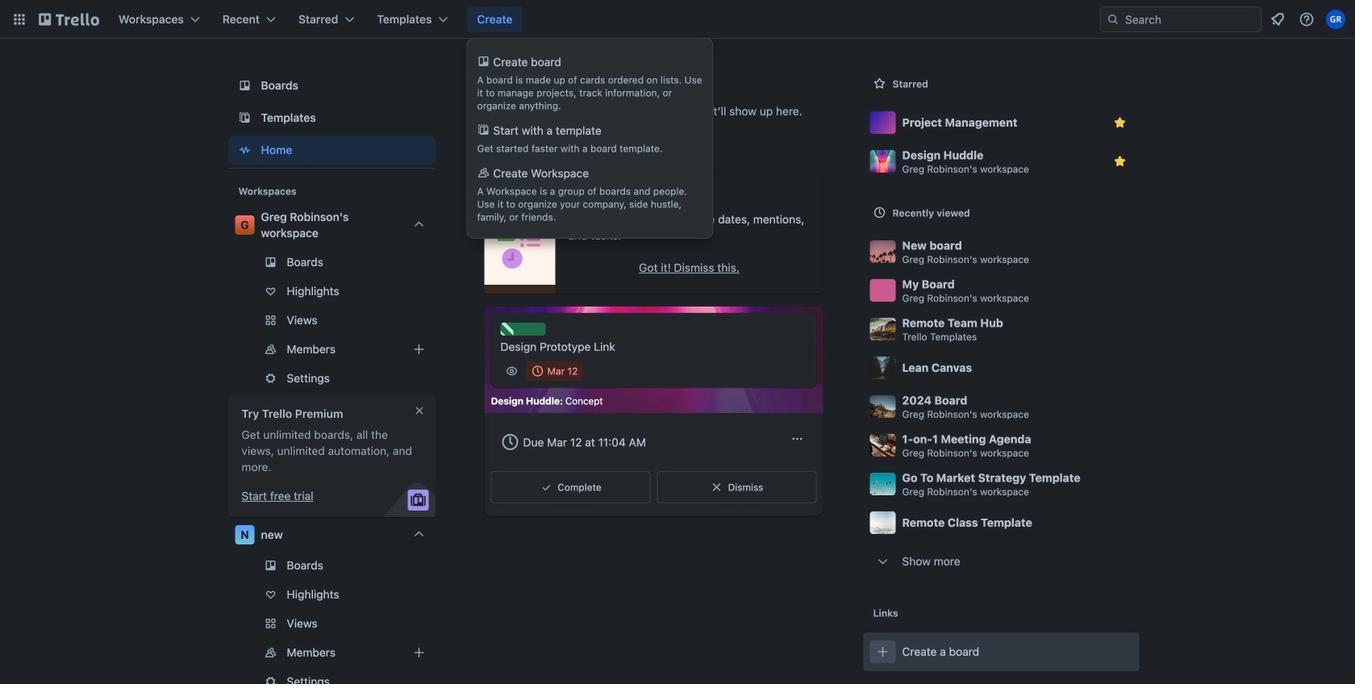 Task type: vqa. For each thing, say whether or not it's contained in the screenshot.
Color: green, title: none image
yes



Task type: describe. For each thing, give the bounding box(es) containing it.
color: green, title: none image
[[501, 323, 546, 336]]

open information menu image
[[1299, 11, 1315, 27]]

template board image
[[235, 108, 255, 127]]

0 notifications image
[[1268, 10, 1288, 29]]

add image
[[409, 643, 429, 662]]

add image
[[409, 340, 429, 359]]

click to unstar project management. it will be removed from your starred list. image
[[1112, 115, 1128, 131]]

board image
[[235, 76, 255, 95]]

search image
[[1107, 13, 1120, 26]]

click to unstar design huddle . it will be removed from your starred list. image
[[1112, 153, 1128, 169]]

back to home image
[[39, 6, 99, 32]]

home image
[[235, 140, 255, 160]]



Task type: locate. For each thing, give the bounding box(es) containing it.
Search field
[[1120, 8, 1261, 31]]

primary element
[[0, 0, 1355, 39]]

greg robinson (gregrobinson96) image
[[1326, 10, 1346, 29]]



